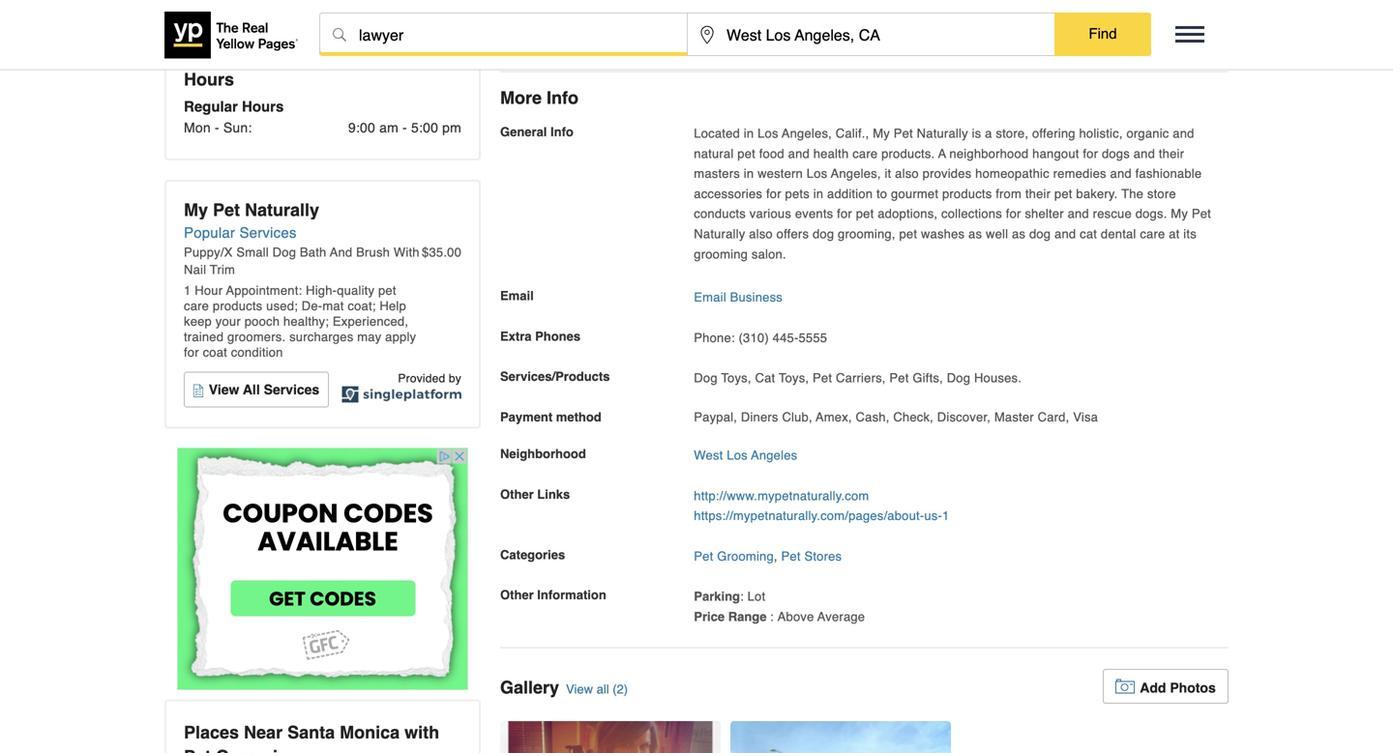 Task type: locate. For each thing, give the bounding box(es) containing it.
0 vertical spatial naturally
[[917, 126, 968, 141]]

1 horizontal spatial toys
[[779, 371, 805, 386]]

1 vertical spatial other
[[500, 588, 534, 603]]

pet up "popular services" link
[[213, 200, 240, 220]]

los up food
[[758, 126, 778, 141]]

1 horizontal spatial -
[[403, 120, 407, 135]]

los right west
[[727, 448, 748, 463]]

for up various
[[766, 187, 781, 201]]

services up small
[[239, 224, 297, 241]]

9:00 am - 5:00 pm
[[348, 120, 461, 135]]

- right am
[[403, 120, 407, 135]]

it
[[885, 166, 891, 181]]

pet inside my pet naturally popular services puppy/x small dog bath and brush with nail trim 1 hour appointment: high-quality pet care products used; de-mat coat; help keep your pooch healthy; experienced, trained groomers. surcharges may apply for coat condition $35.00
[[213, 200, 240, 220]]

angeles, up health
[[782, 126, 832, 141]]

dog right gifts
[[947, 371, 971, 386]]

2 vertical spatial los
[[727, 448, 748, 463]]

0 vertical spatial 1
[[184, 283, 191, 298]]

gifts
[[913, 371, 940, 386]]

2 other from the top
[[500, 588, 534, 603]]

in up accessories
[[744, 166, 754, 181]]

naturally inside my pet naturally popular services puppy/x small dog bath and brush with nail trim 1 hour appointment: high-quality pet care products used; de-mat coat; help keep your pooch healthy; experienced, trained groomers. surcharges may apply for coat condition $35.00
[[245, 200, 319, 220]]

1 vertical spatial los
[[807, 166, 828, 181]]

0 vertical spatial products
[[942, 187, 992, 201]]

0 horizontal spatial dog
[[813, 227, 834, 241]]

1 horizontal spatial as
[[1012, 227, 1026, 241]]

0 vertical spatial care
[[853, 146, 878, 161]]

2 dog from the left
[[1029, 227, 1051, 241]]

1 horizontal spatial 1
[[942, 509, 950, 523]]

check,
[[893, 410, 934, 425]]

0 vertical spatial their
[[1159, 146, 1184, 161]]

info for general info
[[551, 125, 574, 139]]

their up shelter
[[1025, 187, 1051, 201]]

west
[[694, 448, 723, 463]]

collections
[[941, 207, 1002, 221]]

pooch
[[244, 314, 280, 329]]

store,
[[996, 126, 1029, 141]]

a
[[985, 126, 992, 141]]

other for other links
[[500, 487, 534, 502]]

1 inside http://www.mypetnaturally.com https://mypetnaturally.com/pages/about-us-1
[[942, 509, 950, 523]]

2 vertical spatial care
[[184, 299, 209, 313]]

their
[[1159, 146, 1184, 161], [1025, 187, 1051, 201]]

pet up help
[[378, 283, 396, 298]]

: lot
[[740, 590, 766, 604]]

care down calif.,
[[853, 146, 878, 161]]

1 inside my pet naturally popular services puppy/x small dog bath and brush with nail trim 1 hour appointment: high-quality pet care products used; de-mat coat; help keep your pooch healthy; experienced, trained groomers. surcharges may apply for coat condition $35.00
[[184, 283, 191, 298]]

0 vertical spatial info
[[547, 88, 579, 108]]

angeles, up the addition
[[831, 166, 881, 181]]

the real yellow pages logo image
[[164, 12, 300, 59]]

range
[[728, 610, 767, 624]]

products up collections
[[942, 187, 992, 201]]

as
[[969, 227, 982, 241], [1012, 227, 1026, 241]]

0 vertical spatial also
[[895, 166, 919, 181]]

addition
[[827, 187, 873, 201]]

pet grooming link
[[694, 549, 774, 564]]

monica
[[340, 723, 400, 743]]

dog toys , cat toys , pet carriers , pet gifts , dog houses .
[[694, 371, 1022, 386]]

extra
[[500, 329, 532, 344]]

email business link
[[694, 290, 783, 305]]

email
[[500, 289, 534, 303], [694, 290, 726, 305]]

0 vertical spatial services
[[239, 224, 297, 241]]

also up "salon."
[[749, 227, 773, 241]]

master
[[994, 410, 1034, 425]]

coat
[[203, 345, 227, 360]]

products up your
[[213, 299, 263, 313]]

, left cat
[[748, 371, 751, 386]]

pet up "products."
[[894, 126, 913, 141]]

2 horizontal spatial los
[[807, 166, 828, 181]]

phone: (310) 445-5555
[[694, 331, 827, 345]]

1 horizontal spatial care
[[853, 146, 878, 161]]

for down the addition
[[837, 207, 852, 221]]

0 horizontal spatial products
[[213, 299, 263, 313]]

for inside my pet naturally popular services puppy/x small dog bath and brush with nail trim 1 hour appointment: high-quality pet care products used; de-mat coat; help keep your pooch healthy; experienced, trained groomers. surcharges may apply for coat condition $35.00
[[184, 345, 199, 360]]

pet inside my pet naturally popular services puppy/x small dog bath and brush with nail trim 1 hour appointment: high-quality pet care products used; de-mat coat; help keep your pooch healthy; experienced, trained groomers. surcharges may apply for coat condition $35.00
[[378, 283, 396, 298]]

food
[[759, 146, 784, 161]]

Where? text field
[[688, 14, 1055, 56]]

info right general
[[551, 125, 574, 139]]

1 horizontal spatial also
[[895, 166, 919, 181]]

1 vertical spatial products
[[213, 299, 263, 313]]

0 horizontal spatial their
[[1025, 187, 1051, 201]]

1 other from the top
[[500, 487, 534, 502]]

dog up paypal,
[[694, 371, 718, 386]]

dog down events
[[813, 227, 834, 241]]

all
[[597, 682, 609, 697]]

445-
[[773, 331, 799, 345]]

in
[[744, 126, 754, 141], [744, 166, 754, 181], [813, 187, 824, 201]]

visa
[[1073, 410, 1098, 425]]

care for naturally
[[184, 299, 209, 313]]

other down categories
[[500, 588, 534, 603]]

0 horizontal spatial email
[[500, 289, 534, 303]]

shelter
[[1025, 207, 1064, 221]]

dog
[[273, 245, 296, 260], [694, 371, 718, 386], [947, 371, 971, 386]]

gallery
[[500, 678, 559, 698]]

0 vertical spatial in
[[744, 126, 754, 141]]

grooming inside places near santa monica with pet grooming
[[216, 747, 299, 754]]

1 toys from the left
[[721, 371, 748, 386]]

grooming
[[694, 247, 748, 261]]

los
[[758, 126, 778, 141], [807, 166, 828, 181], [727, 448, 748, 463]]

, up club,
[[805, 371, 809, 386]]

0 vertical spatial hours
[[184, 70, 234, 89]]

washes
[[921, 227, 965, 241]]

cash,
[[856, 410, 890, 425]]

also right it
[[895, 166, 919, 181]]

cat
[[755, 371, 775, 386]]

care
[[853, 146, 878, 161], [1140, 227, 1165, 241], [184, 299, 209, 313]]

, left pet stores link
[[774, 549, 778, 564]]

dog down shelter
[[1029, 227, 1051, 241]]

hours up sun:
[[242, 98, 284, 115]]

my up at at the right top of the page
[[1171, 207, 1188, 221]]

0 horizontal spatial toys
[[721, 371, 748, 386]]

categories
[[500, 548, 565, 562]]

-
[[215, 120, 219, 135], [403, 120, 407, 135]]

2 horizontal spatial naturally
[[917, 126, 968, 141]]

and left cat
[[1055, 227, 1076, 241]]

care inside my pet naturally popular services puppy/x small dog bath and brush with nail trim 1 hour appointment: high-quality pet care products used; de-mat coat; help keep your pooch healthy; experienced, trained groomers. surcharges may apply for coat condition $35.00
[[184, 299, 209, 313]]

0 vertical spatial los
[[758, 126, 778, 141]]

as right well at top
[[1012, 227, 1026, 241]]

info right the more
[[547, 88, 579, 108]]

email up extra
[[500, 289, 534, 303]]

email up phone:
[[694, 290, 726, 305]]

0 horizontal spatial grooming
[[216, 747, 299, 754]]

in right the located
[[744, 126, 754, 141]]

hours up regular
[[184, 70, 234, 89]]

small
[[236, 245, 269, 260]]

toys left cat
[[721, 371, 748, 386]]

1 vertical spatial naturally
[[245, 200, 319, 220]]

with
[[394, 245, 420, 260]]

method
[[556, 410, 602, 425]]

0 horizontal spatial care
[[184, 299, 209, 313]]

grooming down near
[[216, 747, 299, 754]]

mat
[[322, 299, 344, 313]]

1 as from the left
[[969, 227, 982, 241]]

1 horizontal spatial view
[[566, 682, 593, 697]]

other
[[500, 487, 534, 502], [500, 588, 534, 603]]

- right mon
[[215, 120, 219, 135]]

0 horizontal spatial -
[[215, 120, 219, 135]]

adoptions,
[[878, 207, 938, 221]]

advertisement region
[[178, 448, 468, 690]]

1 vertical spatial 1
[[942, 509, 950, 523]]

care up keep
[[184, 299, 209, 313]]

(2)
[[613, 682, 628, 697]]

products inside located in los angeles, calif., my pet naturally is a store, offering holistic, organic and natural pet food and health care products. a neighborhood hangout for dogs and their masters in western los angeles, it also provides homeopathic remedies and fashionable accessories for pets in addition to gourmet products from their pet bakery. the store conducts various events for pet adoptions, collections for shelter and rescue dogs. my pet naturally also offers dog grooming, pet washes as well as dog and cat dental care at its grooming salon.
[[942, 187, 992, 201]]

0 horizontal spatial also
[[749, 227, 773, 241]]

naturally up a
[[917, 126, 968, 141]]

services right all
[[264, 382, 319, 398]]

masters
[[694, 166, 740, 181]]

1 vertical spatial grooming
[[216, 747, 299, 754]]

organic
[[1127, 126, 1169, 141]]

1 horizontal spatial naturally
[[694, 227, 745, 241]]

regular
[[184, 98, 238, 115]]

0 vertical spatial grooming
[[717, 549, 774, 564]]

1 horizontal spatial grooming
[[717, 549, 774, 564]]

cat
[[1080, 227, 1097, 241]]

0 horizontal spatial my
[[184, 200, 208, 220]]

1 horizontal spatial los
[[758, 126, 778, 141]]

am
[[379, 120, 399, 135]]

rescue
[[1093, 207, 1132, 221]]

toys right cat
[[779, 371, 805, 386]]

info
[[547, 88, 579, 108], [551, 125, 574, 139]]

2 horizontal spatial care
[[1140, 227, 1165, 241]]

care for los
[[853, 146, 878, 161]]

0 vertical spatial other
[[500, 487, 534, 502]]

naturally
[[917, 126, 968, 141], [245, 200, 319, 220], [694, 227, 745, 241]]

for down holistic, on the top of the page
[[1083, 146, 1098, 161]]

pet inside places near santa monica with pet grooming
[[184, 747, 211, 754]]

various
[[750, 207, 791, 221]]

as down collections
[[969, 227, 982, 241]]

conducts
[[694, 207, 746, 221]]

remedies
[[1053, 166, 1107, 181]]

offers
[[777, 227, 809, 241]]

bath
[[300, 245, 327, 260]]

parking
[[694, 590, 740, 604]]

and right food
[[788, 146, 810, 161]]

grooming
[[717, 549, 774, 564], [216, 747, 299, 754]]

0 horizontal spatial 1
[[184, 283, 191, 298]]

toys
[[721, 371, 748, 386], [779, 371, 805, 386]]

2 vertical spatial naturally
[[694, 227, 745, 241]]

naturally down conducts
[[694, 227, 745, 241]]

1 horizontal spatial email
[[694, 290, 726, 305]]

2 horizontal spatial my
[[1171, 207, 1188, 221]]

5555
[[799, 331, 827, 345]]

pm
[[442, 120, 461, 135]]

well
[[986, 227, 1008, 241]]

care down 'dogs.'
[[1140, 227, 1165, 241]]

2 toys from the left
[[779, 371, 805, 386]]

los down health
[[807, 166, 828, 181]]

for down trained at the left top
[[184, 345, 199, 360]]

0 horizontal spatial naturally
[[245, 200, 319, 220]]

1
[[184, 283, 191, 298], [942, 509, 950, 523]]

0 horizontal spatial view
[[209, 382, 239, 398]]

high-
[[306, 283, 337, 298]]

in up events
[[813, 187, 824, 201]]

1 vertical spatial hours
[[242, 98, 284, 115]]

pet down remedies
[[1054, 187, 1073, 201]]

accessories
[[694, 187, 763, 201]]

1 vertical spatial view
[[566, 682, 593, 697]]

Find a business text field
[[320, 14, 687, 56]]

1 horizontal spatial dog
[[694, 371, 718, 386]]

services
[[239, 224, 297, 241], [264, 382, 319, 398]]

1 horizontal spatial products
[[942, 187, 992, 201]]

nail
[[184, 263, 206, 277]]

dog left bath
[[273, 245, 296, 260]]

view
[[209, 382, 239, 398], [566, 682, 593, 697]]

0 horizontal spatial dog
[[273, 245, 296, 260]]

regular hours
[[184, 98, 284, 115]]

1 vertical spatial info
[[551, 125, 574, 139]]

0 horizontal spatial as
[[969, 227, 982, 241]]

my up popular
[[184, 200, 208, 220]]

help
[[380, 299, 406, 313]]

their up fashionable
[[1159, 146, 1184, 161]]

1 vertical spatial in
[[744, 166, 754, 181]]

for
[[1083, 146, 1098, 161], [766, 187, 781, 201], [837, 207, 852, 221], [1006, 207, 1021, 221], [184, 345, 199, 360]]

extra phones
[[500, 329, 581, 344]]

holistic,
[[1079, 126, 1123, 141]]

other left links
[[500, 487, 534, 502]]

naturally up "popular services" link
[[245, 200, 319, 220]]

0 horizontal spatial los
[[727, 448, 748, 463]]

information
[[537, 588, 606, 603]]

1 horizontal spatial dog
[[1029, 227, 1051, 241]]

grooming up : lot
[[717, 549, 774, 564]]

pet down places
[[184, 747, 211, 754]]

products inside my pet naturally popular services puppy/x small dog bath and brush with nail trim 1 hour appointment: high-quality pet care products used; de-mat coat; help keep your pooch healthy; experienced, trained groomers. surcharges may apply for coat condition $35.00
[[213, 299, 263, 313]]

0 horizontal spatial hours
[[184, 70, 234, 89]]

my right calif.,
[[873, 126, 890, 141]]

dental
[[1101, 227, 1136, 241]]

0 vertical spatial view
[[209, 382, 239, 398]]



Task type: vqa. For each thing, say whether or not it's contained in the screenshot.
My
yes



Task type: describe. For each thing, give the bounding box(es) containing it.
places
[[184, 723, 239, 743]]

health
[[813, 146, 849, 161]]

1 - from the left
[[215, 120, 219, 135]]

1 horizontal spatial my
[[873, 126, 890, 141]]

1 vertical spatial their
[[1025, 187, 1051, 201]]

mon - sun:
[[184, 120, 252, 135]]

healthy;
[[283, 314, 329, 329]]

1 vertical spatial services
[[264, 382, 319, 398]]

1 vertical spatial care
[[1140, 227, 1165, 241]]

(310)
[[739, 331, 769, 345]]

phone:
[[694, 331, 735, 345]]

and down organic at the top
[[1134, 146, 1155, 161]]

trim
[[210, 263, 235, 277]]

other for other information
[[500, 588, 534, 603]]

at
[[1169, 227, 1180, 241]]

my pet naturally popular services puppy/x small dog bath and brush with nail trim 1 hour appointment: high-quality pet care products used; de-mat coat; help keep your pooch healthy; experienced, trained groomers. surcharges may apply for coat condition $35.00
[[184, 200, 461, 360]]

us-
[[924, 509, 942, 523]]

dog inside my pet naturally popular services puppy/x small dog bath and brush with nail trim 1 hour appointment: high-quality pet care products used; de-mat coat; help keep your pooch healthy; experienced, trained groomers. surcharges may apply for coat condition $35.00
[[273, 245, 296, 260]]

gallery view all (2)
[[500, 678, 628, 698]]

located in los angeles, calif., my pet naturally is a store, offering holistic, organic and natural pet food and health care products. a neighborhood hangout for dogs and their masters in western los angeles, it also provides homeopathic remedies and fashionable accessories for pets in addition to gourmet products from their pet bakery. the store conducts various events for pet adoptions, collections for shelter and rescue dogs. my pet naturally also offers dog grooming, pet washes as well as dog and cat dental care at its grooming salon.
[[694, 126, 1211, 261]]

view inside gallery view all (2)
[[566, 682, 593, 697]]

price
[[694, 610, 725, 624]]

9:00
[[348, 120, 375, 135]]

located
[[694, 126, 740, 141]]

and right organic at the top
[[1173, 126, 1194, 141]]

http://www.mypetnaturally.com link
[[694, 489, 869, 503]]

card,
[[1038, 410, 1069, 425]]

pet left food
[[737, 146, 756, 161]]

gourmet
[[891, 187, 939, 201]]

groomers.
[[227, 330, 286, 344]]

its
[[1184, 227, 1197, 241]]

general info
[[500, 125, 574, 139]]

2 as from the left
[[1012, 227, 1026, 241]]

other information
[[500, 588, 606, 603]]

2 vertical spatial in
[[813, 187, 824, 201]]

email for email
[[500, 289, 534, 303]]

, up "cash," on the right
[[882, 371, 886, 386]]

from
[[996, 187, 1022, 201]]

http://www.mypetnaturally.com
[[694, 489, 869, 503]]

pet left stores
[[781, 549, 801, 564]]

club,
[[782, 410, 812, 425]]

mon
[[184, 120, 211, 135]]

calif.,
[[836, 126, 869, 141]]

de-
[[302, 299, 322, 313]]

used;
[[266, 299, 298, 313]]

houses
[[974, 371, 1018, 386]]

1 dog from the left
[[813, 227, 834, 241]]

pet left carriers
[[813, 371, 832, 386]]

grooming,
[[838, 227, 896, 241]]

fashionable
[[1135, 166, 1202, 181]]

2 - from the left
[[403, 120, 407, 135]]

provided
[[398, 372, 445, 386]]

1 horizontal spatial their
[[1159, 146, 1184, 161]]

add
[[1140, 680, 1166, 696]]

by
[[449, 372, 461, 386]]

natural
[[694, 146, 734, 161]]

0 vertical spatial angeles,
[[782, 126, 832, 141]]

$35.00
[[422, 245, 461, 260]]

pet down adoptions,
[[899, 227, 917, 241]]

west los angeles link
[[694, 448, 798, 463]]

add photos link
[[1103, 669, 1229, 704]]

angeles
[[751, 448, 798, 463]]

payment method
[[500, 410, 602, 425]]

santa
[[287, 723, 335, 743]]

email for email business
[[694, 290, 726, 305]]

find
[[1089, 25, 1117, 42]]

products.
[[881, 146, 935, 161]]

and down dogs
[[1110, 166, 1132, 181]]

photos
[[1170, 680, 1216, 696]]

pet left gifts
[[890, 371, 909, 386]]

: above
[[770, 610, 814, 624]]

my inside my pet naturally popular services puppy/x small dog bath and brush with nail trim 1 hour appointment: high-quality pet care products used; de-mat coat; help keep your pooch healthy; experienced, trained groomers. surcharges may apply for coat condition $35.00
[[184, 200, 208, 220]]

popular services link
[[184, 224, 297, 241]]

condition
[[231, 345, 283, 360]]

western
[[758, 166, 803, 181]]

1 vertical spatial angeles,
[[831, 166, 881, 181]]

business
[[730, 290, 783, 305]]

2 horizontal spatial dog
[[947, 371, 971, 386]]

puppy/x
[[184, 245, 233, 260]]

and up cat
[[1068, 207, 1089, 221]]

trained
[[184, 330, 224, 344]]

.
[[1018, 371, 1022, 386]]

pet up grooming,
[[856, 207, 874, 221]]

discover,
[[937, 410, 991, 425]]

1 vertical spatial also
[[749, 227, 773, 241]]

more info
[[500, 88, 579, 108]]

provides
[[923, 166, 972, 181]]

apply
[[385, 330, 416, 344]]

view all (2) link
[[566, 682, 628, 697]]

pet up parking
[[694, 549, 713, 564]]

keep
[[184, 314, 212, 329]]

info for more info
[[547, 88, 579, 108]]

west los angeles
[[694, 448, 798, 463]]

and
[[330, 245, 352, 260]]

services inside my pet naturally popular services puppy/x small dog bath and brush with nail trim 1 hour appointment: high-quality pet care products used; de-mat coat; help keep your pooch healthy; experienced, trained groomers. surcharges may apply for coat condition $35.00
[[239, 224, 297, 241]]

pet up the its on the right of page
[[1192, 207, 1211, 221]]

appointment:
[[226, 283, 302, 298]]

is
[[972, 126, 981, 141]]

average
[[818, 610, 865, 624]]

with
[[405, 723, 439, 743]]

events
[[795, 207, 833, 221]]

carriers
[[836, 371, 882, 386]]

popular
[[184, 224, 235, 241]]

1 horizontal spatial hours
[[242, 98, 284, 115]]

may
[[357, 330, 382, 344]]

near
[[244, 723, 283, 743]]

store
[[1147, 187, 1176, 201]]

for down from in the top right of the page
[[1006, 207, 1021, 221]]

, up discover,
[[940, 371, 943, 386]]

https://mypetnaturally.com/pages/about-
[[694, 509, 924, 523]]

diners
[[741, 410, 778, 425]]



